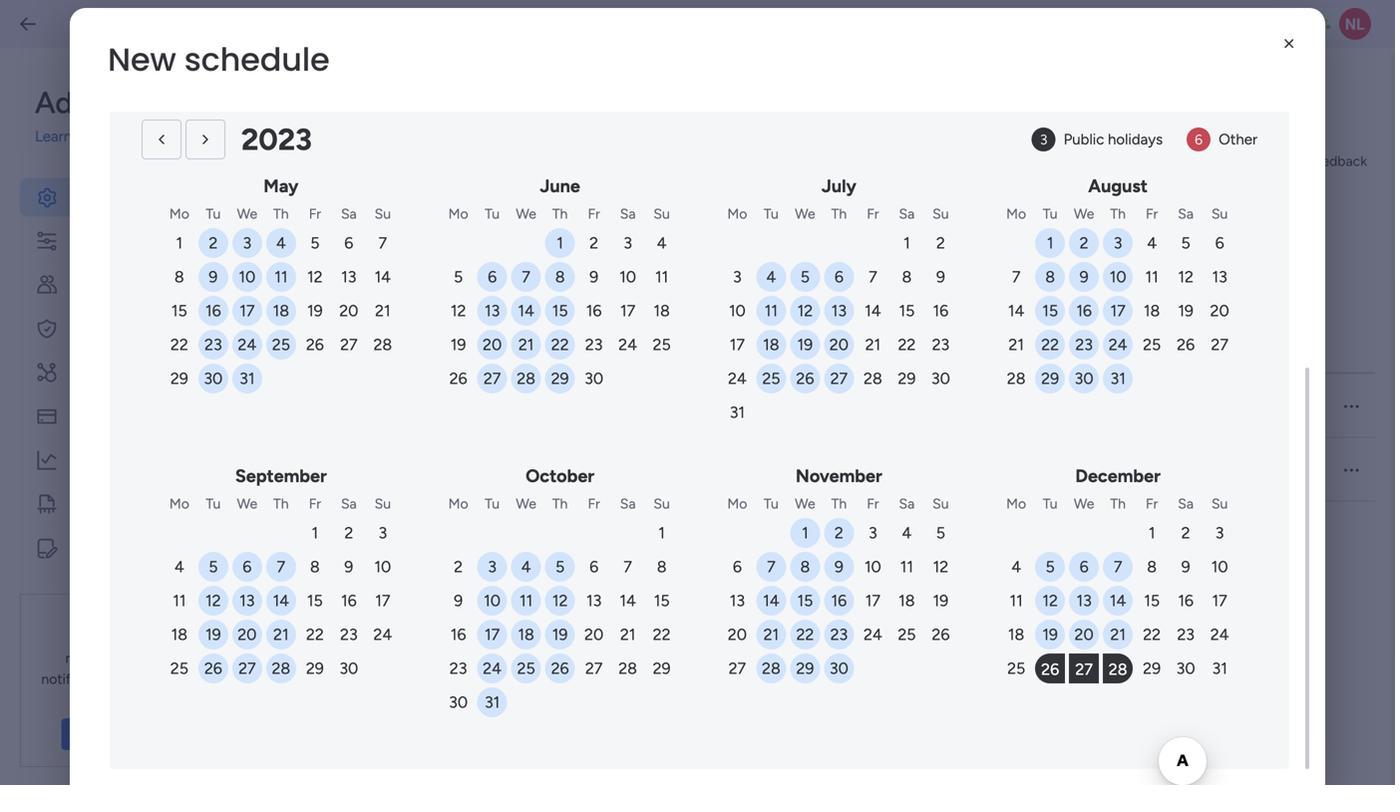 Task type: vqa. For each thing, say whether or not it's contained in the screenshot.


Task type: describe. For each thing, give the bounding box(es) containing it.
sa for may
[[341, 205, 357, 222]]

off,
[[642, 207, 664, 224]]

other
[[1219, 131, 1258, 149]]

noah lott image
[[1339, 8, 1371, 40]]

we for november
[[795, 496, 815, 513]]

tidy up
[[75, 494, 136, 515]]

your
[[105, 629, 133, 646]]

2023
[[241, 122, 312, 158]]

give
[[1277, 153, 1306, 170]]

1 vertical spatial work
[[331, 149, 412, 193]]

th for december
[[1110, 496, 1126, 513]]

working
[[602, 337, 654, 354]]

th for may
[[273, 205, 289, 222]]

content directory
[[75, 538, 217, 559]]

public holidays
[[1064, 131, 1163, 149]]

th for august
[[1110, 205, 1126, 222]]

up
[[112, 494, 136, 515]]

we for august
[[1074, 205, 1094, 222]]

add a schedule
[[375, 265, 485, 284]]

1 horizontal spatial a
[[1194, 398, 1201, 415]]

schedule right assigned
[[1205, 398, 1261, 415]]

fr for june
[[588, 205, 600, 222]]

and
[[377, 207, 400, 224]]

billing button
[[20, 397, 251, 436]]

who
[[1051, 398, 1078, 415]]

june
[[540, 176, 580, 197]]

beta
[[663, 98, 691, 115]]

schedule left "beta"
[[578, 95, 646, 116]]

tu for july
[[764, 205, 779, 222]]

row containing default
[[331, 374, 1375, 438]]

th for july
[[831, 205, 847, 222]]

dapulse x slim image
[[172, 603, 183, 621]]

profile
[[341, 95, 390, 116]]

on
[[80, 692, 95, 709]]

feedback
[[1309, 153, 1367, 170]]

mo for december
[[1006, 496, 1026, 513]]

locations.
[[800, 207, 860, 224]]

working days
[[602, 337, 686, 354]]

directly
[[123, 671, 170, 688]]

time inside edit time off button
[[894, 462, 925, 479]]

tu for september
[[206, 496, 221, 513]]

tu for august
[[1043, 205, 1058, 222]]

new schedule
[[108, 37, 330, 82]]

profile link
[[321, 88, 410, 125]]

usage stats
[[75, 450, 169, 471]]

work
[[446, 207, 477, 224]]

fr up sa button
[[765, 398, 778, 415]]

learn more
[[70, 727, 141, 743]]

schedule up schedules,
[[421, 149, 566, 193]]

more inside "administration learn more"
[[76, 128, 110, 146]]

get
[[78, 629, 102, 646]]

su for december
[[1212, 496, 1228, 513]]

or
[[784, 207, 797, 224]]

1 horizontal spatial to
[[1062, 337, 1075, 354]]

we for july
[[795, 205, 815, 222]]

security
[[75, 318, 141, 340]]

monday.com
[[65, 650, 146, 667]]

api (setup and view your account api token) image
[[35, 361, 59, 385]]

december
[[1075, 466, 1161, 487]]

th for june
[[552, 205, 568, 222]]

sa for july
[[899, 205, 915, 222]]

0 horizontal spatial days
[[610, 207, 639, 224]]

customization
[[75, 230, 191, 252]]

edit
[[866, 462, 891, 479]]

su for august
[[1212, 205, 1228, 222]]

may
[[264, 176, 299, 197]]

content
[[75, 538, 141, 559]]

including
[[549, 207, 606, 224]]

notifications
[[41, 671, 120, 688]]

november
[[796, 466, 882, 487]]

add
[[375, 265, 404, 284]]

sa for december
[[1178, 496, 1194, 513]]

give feedback
[[1277, 153, 1367, 170]]

public
[[1064, 131, 1104, 149]]

anyone
[[1000, 398, 1047, 415]]

row group containing default
[[331, 374, 1375, 502]]

schedule
[[353, 337, 411, 354]]

1 vertical spatial learn
[[863, 207, 898, 224]]

anyone who is not assigned to a schedule
[[1000, 398, 1261, 415]]

we for may
[[237, 205, 257, 222]]

new schedule document
[[70, 0, 1325, 786]]

we for october
[[516, 496, 536, 513]]

schedule inside button
[[420, 265, 485, 284]]

new
[[108, 37, 176, 82]]

fr for may
[[309, 205, 321, 222]]

directory
[[145, 538, 217, 559]]

default button
[[331, 378, 599, 434]]

mo for may
[[169, 205, 189, 222]]

add a schedule button
[[331, 255, 500, 295]]

fr for november
[[867, 496, 879, 513]]

is
[[1081, 398, 1091, 415]]

slack
[[99, 692, 132, 709]]

administration
[[35, 85, 234, 121]]

we for june
[[516, 205, 536, 222]]

give feedback button
[[1241, 145, 1375, 177]]

holidays
[[1108, 131, 1163, 149]]

different
[[684, 207, 739, 224]]

tidy up button
[[20, 485, 251, 524]]

assigned
[[1119, 398, 1174, 415]]

stats
[[130, 450, 169, 471]]

get your monday.com notifications directly on slack
[[41, 629, 170, 709]]

usage
[[75, 450, 125, 471]]

sa button
[[599, 460, 866, 481]]

users button
[[20, 266, 251, 305]]

su for may
[[375, 205, 391, 222]]

sa for november
[[899, 496, 915, 513]]

tidy
[[75, 494, 108, 515]]

customization button
[[20, 222, 251, 261]]

administration learn more
[[35, 85, 234, 146]]

create
[[331, 207, 373, 224]]

assign
[[403, 207, 443, 224]]

learn more link
[[35, 126, 251, 148]]

sa for june
[[620, 205, 636, 222]]

august
[[1088, 176, 1148, 197]]

account
[[429, 95, 494, 116]]

learn more button
[[61, 719, 150, 751]]

teams
[[742, 207, 780, 224]]

october
[[526, 466, 595, 487]]

learn inside "administration learn more"
[[35, 128, 72, 146]]

not
[[1094, 398, 1116, 415]]



Task type: locate. For each thing, give the bounding box(es) containing it.
1 vertical spatial to
[[1062, 337, 1075, 354]]

learn
[[35, 128, 72, 146], [863, 207, 898, 224], [70, 727, 105, 743]]

tu for december
[[1043, 496, 1058, 513]]

to
[[667, 207, 680, 224], [1062, 337, 1075, 354], [1178, 398, 1191, 415]]

general
[[75, 186, 137, 208]]

1 vertical spatial more
[[109, 727, 141, 743]]

security button
[[20, 310, 251, 349]]

tu for november
[[764, 496, 779, 513]]

row containing schedule
[[327, 319, 1375, 374]]

we down september
[[237, 496, 257, 513]]

users
[[75, 274, 120, 296]]

th for october
[[552, 496, 568, 513]]

25 button
[[266, 330, 296, 360], [647, 330, 677, 360], [1137, 330, 1167, 360], [756, 364, 786, 394], [892, 620, 922, 650], [164, 654, 194, 684], [511, 654, 541, 684], [1001, 654, 1031, 684]]

0 vertical spatial to
[[667, 207, 680, 224]]

fr for august
[[1146, 205, 1158, 222]]

su for october
[[654, 496, 670, 513]]

17 button
[[232, 296, 262, 326], [613, 296, 643, 326], [1103, 296, 1133, 326], [722, 330, 752, 360], [368, 586, 398, 616], [858, 586, 888, 616], [1205, 586, 1235, 616], [477, 620, 507, 650]]

su for september
[[375, 496, 391, 513]]

mo
[[169, 205, 189, 222], [448, 205, 468, 222], [727, 205, 747, 222], [1006, 205, 1026, 222], [169, 496, 189, 513], [448, 496, 468, 513], [727, 496, 747, 513], [1006, 496, 1026, 513]]

6 button
[[334, 228, 364, 258], [1205, 228, 1235, 258], [477, 262, 507, 292], [824, 262, 854, 292], [232, 553, 262, 582], [579, 553, 609, 582], [722, 553, 752, 582], [1069, 553, 1099, 582]]

2 horizontal spatial to
[[1178, 398, 1191, 415]]

mo up directory
[[169, 496, 189, 513]]

work schedule up the june
[[534, 95, 646, 116]]

days left off,
[[610, 207, 639, 224]]

close image
[[1280, 34, 1300, 54]]

1 vertical spatial work schedule
[[331, 149, 566, 193]]

17
[[240, 302, 255, 321], [620, 302, 635, 321], [1111, 302, 1126, 321], [730, 336, 745, 355], [375, 592, 390, 611], [865, 592, 881, 611], [1212, 592, 1227, 611], [485, 626, 500, 645]]

september
[[235, 466, 327, 487]]

1
[[176, 234, 183, 253], [557, 234, 563, 253], [904, 234, 910, 253], [1047, 234, 1054, 253], [312, 524, 318, 543], [659, 524, 665, 543], [802, 524, 808, 543], [1149, 524, 1155, 543]]

we right teams
[[795, 205, 815, 222]]

we
[[237, 205, 257, 222], [516, 205, 536, 222], [795, 205, 815, 222], [1074, 205, 1094, 222], [237, 496, 257, 513], [516, 496, 536, 513], [795, 496, 815, 513], [1074, 496, 1094, 513]]

row group
[[331, 374, 1375, 502]]

we left including on the top of the page
[[516, 205, 536, 222]]

sa for august
[[1178, 205, 1194, 222]]

3
[[1040, 131, 1048, 148], [243, 234, 252, 253], [624, 234, 632, 253], [1114, 234, 1122, 253], [733, 268, 742, 287], [378, 524, 387, 543], [869, 524, 877, 543], [1216, 524, 1224, 543], [488, 558, 497, 577]]

20
[[339, 302, 358, 321], [1210, 302, 1229, 321], [483, 336, 502, 355], [830, 336, 849, 355], [238, 626, 257, 645], [584, 626, 604, 645], [728, 626, 747, 645], [1075, 626, 1094, 645]]

0 horizontal spatial a
[[408, 265, 416, 284]]

2 vertical spatial learn
[[70, 727, 105, 743]]

1 horizontal spatial days
[[657, 337, 686, 354]]

a right assigned
[[1194, 398, 1201, 415]]

time off
[[866, 337, 918, 354]]

mo for november
[[727, 496, 747, 513]]

tu for june
[[485, 205, 500, 222]]

billing
[[75, 406, 122, 427]]

18 button
[[266, 296, 296, 326], [647, 296, 677, 326], [1137, 296, 1167, 326], [756, 330, 786, 360], [892, 586, 922, 616], [164, 620, 194, 650], [511, 620, 541, 650], [1001, 620, 1031, 650]]

1 horizontal spatial work
[[534, 95, 574, 116]]

mo for june
[[448, 205, 468, 222]]

0 horizontal spatial off
[[900, 337, 918, 354]]

th down december
[[1110, 496, 1126, 513]]

0 vertical spatial learn
[[35, 128, 72, 146]]

more
[[901, 207, 933, 224]]

19 button
[[300, 296, 330, 326], [1171, 296, 1201, 326], [443, 330, 473, 360], [790, 330, 820, 360], [926, 586, 956, 616], [198, 620, 228, 650], [545, 620, 575, 650], [1035, 620, 1065, 650]]

su for june
[[654, 205, 670, 222]]

1 vertical spatial days
[[657, 337, 686, 354]]

4 button
[[266, 228, 296, 258], [647, 228, 677, 258], [1137, 228, 1167, 258], [756, 262, 786, 292], [892, 519, 922, 549], [164, 553, 194, 582], [511, 553, 541, 582], [1001, 553, 1031, 582]]

row containing sa
[[331, 438, 1375, 502]]

0 horizontal spatial work
[[331, 149, 412, 193]]

we down august
[[1074, 205, 1094, 222]]

mo for october
[[448, 496, 468, 513]]

22 button
[[164, 330, 194, 360], [545, 330, 575, 360], [892, 330, 922, 360], [1035, 330, 1065, 360], [300, 620, 330, 650], [647, 620, 677, 650], [790, 620, 820, 650], [1137, 620, 1167, 650]]

schedule inside field
[[184, 37, 330, 82]]

2 button
[[198, 228, 228, 258], [579, 228, 609, 258], [926, 228, 956, 258], [1069, 228, 1099, 258], [334, 519, 364, 549], [824, 519, 854, 549], [1171, 519, 1201, 549], [443, 553, 473, 582]]

21
[[375, 302, 391, 321], [518, 336, 534, 355], [865, 336, 881, 355], [1009, 336, 1024, 355], [273, 626, 289, 645], [620, 626, 636, 645], [764, 626, 779, 645], [1110, 626, 1126, 645]]

days right working
[[657, 337, 686, 354]]

we down the 2023
[[237, 205, 257, 222]]

work
[[534, 95, 574, 116], [331, 149, 412, 193]]

fr down edit
[[867, 496, 879, 513]]

general button
[[20, 178, 251, 217]]

a
[[408, 265, 416, 284], [1194, 398, 1201, 415]]

21 button
[[368, 296, 398, 326], [511, 330, 541, 360], [858, 330, 888, 360], [1001, 330, 1031, 360], [266, 620, 296, 650], [613, 620, 643, 650], [756, 620, 786, 650], [1103, 620, 1133, 650]]

th down october
[[552, 496, 568, 513]]

1 vertical spatial a
[[1194, 398, 1201, 415]]

2
[[209, 234, 218, 253], [590, 234, 598, 253], [936, 234, 945, 253], [1080, 234, 1089, 253], [344, 524, 353, 543], [835, 524, 844, 543], [1181, 524, 1190, 543], [454, 558, 463, 577]]

off
[[900, 337, 918, 354], [928, 462, 947, 479]]

mo down anyone
[[1006, 496, 1026, 513]]

work schedule up work
[[331, 149, 566, 193]]

july
[[822, 176, 857, 197]]

days inside row
[[657, 337, 686, 354]]

5 button
[[300, 228, 330, 258], [1171, 228, 1201, 258], [443, 262, 473, 292], [790, 262, 820, 292], [926, 519, 956, 549], [198, 553, 228, 582], [545, 553, 575, 582], [1035, 553, 1065, 582]]

a inside add a schedule button
[[408, 265, 416, 284]]

su
[[375, 205, 391, 222], [654, 205, 670, 222], [933, 205, 949, 222], [1212, 205, 1228, 222], [375, 496, 391, 513], [654, 496, 670, 513], [933, 496, 949, 513], [1212, 496, 1228, 513]]

sa for september
[[341, 496, 357, 513]]

th for september
[[273, 496, 289, 513]]

th down july
[[831, 205, 847, 222]]

learn more link
[[863, 207, 933, 224]]

0 vertical spatial time
[[866, 337, 896, 354]]

sa for october
[[620, 496, 636, 513]]

28 button
[[368, 330, 398, 360], [511, 364, 541, 394], [858, 364, 888, 394], [1001, 364, 1031, 394], [266, 654, 296, 684], [613, 654, 643, 684], [756, 654, 786, 684], [1103, 654, 1133, 684]]

grid
[[327, 319, 1375, 786]]

15
[[171, 302, 187, 321], [552, 302, 568, 321], [899, 302, 915, 321], [1042, 302, 1058, 321], [307, 592, 323, 611], [654, 592, 670, 611], [797, 592, 813, 611], [1144, 592, 1160, 611]]

0 vertical spatial work schedule
[[534, 95, 646, 116]]

9
[[209, 268, 218, 287], [589, 268, 599, 287], [936, 268, 945, 287], [1080, 268, 1089, 287], [344, 558, 353, 577], [835, 558, 844, 577], [1181, 558, 1190, 577], [454, 592, 463, 611]]

schedule up the 2023
[[184, 37, 330, 82]]

sa inside button
[[794, 462, 809, 479]]

we down october
[[516, 496, 536, 513]]

tu
[[206, 205, 221, 222], [485, 205, 500, 222], [764, 205, 779, 222], [1043, 205, 1058, 222], [206, 496, 221, 513], [485, 496, 500, 513], [764, 496, 779, 513], [1043, 496, 1058, 513]]

0 vertical spatial more
[[76, 128, 110, 146]]

1 button
[[164, 228, 194, 258], [545, 228, 575, 258], [892, 228, 922, 258], [1035, 228, 1065, 258], [300, 519, 330, 549], [647, 519, 677, 549], [790, 519, 820, 549], [1137, 519, 1167, 549]]

new schedule dialog
[[0, 0, 1395, 786]]

10 button
[[232, 262, 262, 292], [613, 262, 643, 292], [1103, 262, 1133, 292], [722, 296, 752, 326], [368, 553, 398, 582], [858, 553, 888, 582], [1205, 553, 1235, 582], [477, 586, 507, 616]]

back to workspace image
[[18, 14, 38, 34]]

fr left the create
[[309, 205, 321, 222]]

2 vertical spatial to
[[1178, 398, 1191, 415]]

th inside row
[[734, 398, 749, 415]]

mo for august
[[1006, 205, 1026, 222]]

31
[[206, 113, 221, 132], [240, 369, 255, 388], [1110, 369, 1126, 388], [730, 403, 745, 422], [1212, 660, 1227, 679], [485, 694, 500, 713]]

learn down administration on the top left
[[35, 128, 72, 146]]

fr down september
[[309, 496, 321, 513]]

edit time off
[[866, 462, 947, 479]]

26
[[306, 336, 324, 355], [1177, 336, 1195, 355], [449, 369, 467, 388], [796, 369, 814, 388], [932, 626, 950, 645], [204, 660, 222, 679], [551, 660, 569, 679], [1041, 661, 1059, 680]]

assigned to
[[1001, 337, 1075, 354]]

more down administration on the top left
[[76, 128, 110, 146]]

learn inside button
[[70, 727, 105, 743]]

th up sa button
[[734, 398, 749, 415]]

tu for october
[[485, 496, 500, 513]]

mo right more
[[1006, 205, 1026, 222]]

New schedule field
[[103, 33, 913, 87]]

schedule down work
[[420, 265, 485, 284]]

th down august
[[1110, 205, 1126, 222]]

mo for september
[[169, 496, 189, 513]]

work down new schedule field
[[534, 95, 574, 116]]

we down december
[[1074, 496, 1094, 513]]

we for december
[[1074, 496, 1094, 513]]

work up and
[[331, 149, 412, 193]]

usage stats button
[[20, 441, 251, 480]]

mo for july
[[727, 205, 747, 222]]

we for september
[[237, 496, 257, 513]]

mo up customization
[[169, 205, 189, 222]]

27 button
[[334, 330, 364, 360], [1205, 330, 1235, 360], [477, 364, 507, 394], [824, 364, 854, 394], [232, 654, 262, 684], [579, 654, 609, 684], [722, 654, 752, 684], [1069, 654, 1099, 684]]

18
[[273, 302, 289, 321], [654, 302, 670, 321], [1144, 302, 1160, 321], [763, 336, 779, 355], [899, 592, 915, 611], [171, 626, 188, 645], [518, 626, 534, 645], [1008, 626, 1025, 645]]

1 vertical spatial time
[[894, 462, 925, 479]]

mo down default button
[[448, 496, 468, 513]]

off inside button
[[928, 462, 947, 479]]

th down may at the left top of page
[[273, 205, 289, 222]]

schedules,
[[480, 207, 546, 224]]

6
[[1195, 131, 1203, 148], [344, 234, 353, 253], [1215, 234, 1224, 253], [488, 268, 497, 287], [835, 268, 844, 287], [243, 558, 252, 577], [589, 558, 599, 577], [733, 558, 742, 577], [1080, 558, 1089, 577]]

create and assign work schedules, including days off, to different teams or locations. learn more
[[331, 207, 933, 224]]

learn down on
[[70, 727, 105, 743]]

0 vertical spatial a
[[408, 265, 416, 284]]

5
[[310, 234, 320, 253], [1181, 234, 1191, 253], [454, 268, 463, 287], [801, 268, 810, 287], [936, 524, 945, 543], [209, 558, 218, 577], [555, 558, 565, 577], [1046, 558, 1055, 577]]

more down the slack on the bottom of page
[[109, 727, 141, 743]]

1 vertical spatial off
[[928, 462, 947, 479]]

assigned
[[1001, 337, 1058, 354]]

fr left off,
[[588, 205, 600, 222]]

fr right locations. on the top of page
[[867, 205, 879, 222]]

27
[[340, 336, 358, 355], [1211, 336, 1229, 355], [484, 369, 501, 388], [830, 369, 848, 388], [238, 660, 256, 679], [585, 660, 603, 679], [729, 660, 746, 679], [1075, 661, 1093, 680]]

row
[[327, 319, 1375, 374], [331, 374, 1375, 438], [331, 438, 1375, 502]]

30 button
[[164, 108, 194, 138], [198, 364, 228, 394], [579, 364, 609, 394], [926, 364, 956, 394], [1069, 364, 1099, 394], [334, 654, 364, 684], [824, 654, 854, 684], [1171, 654, 1201, 684], [443, 688, 473, 718]]

a right 'add'
[[408, 265, 416, 284]]

su for november
[[933, 496, 949, 513]]

days
[[610, 207, 639, 224], [657, 337, 686, 354]]

tu for may
[[206, 205, 221, 222]]

fr for september
[[309, 496, 321, 513]]

account link
[[410, 88, 514, 125]]

fr for october
[[588, 496, 600, 513]]

we down november
[[795, 496, 815, 513]]

14 button
[[368, 262, 398, 292], [511, 296, 541, 326], [858, 296, 888, 326], [1001, 296, 1031, 326], [266, 586, 296, 616], [613, 586, 643, 616], [756, 586, 786, 616], [1103, 586, 1133, 616]]

31 button
[[198, 108, 228, 138], [232, 364, 262, 394], [1103, 364, 1133, 394], [722, 398, 752, 428], [1205, 654, 1235, 684], [477, 688, 507, 718]]

23 button
[[198, 330, 228, 360], [579, 330, 609, 360], [926, 330, 956, 360], [1069, 330, 1099, 360], [334, 620, 364, 650], [824, 620, 854, 650], [1171, 620, 1201, 650], [443, 654, 473, 684]]

su for july
[[933, 205, 949, 222]]

learn left more
[[863, 207, 898, 224]]

0 horizontal spatial to
[[667, 207, 680, 224]]

7
[[379, 234, 387, 253], [522, 268, 530, 287], [869, 268, 877, 287], [1012, 268, 1021, 287], [277, 558, 285, 577], [624, 558, 632, 577], [767, 558, 776, 577], [1114, 558, 1122, 577]]

th down september
[[273, 496, 289, 513]]

fr for july
[[867, 205, 879, 222]]

fr down august
[[1146, 205, 1158, 222]]

edit time off button
[[866, 460, 1000, 481]]

8
[[174, 268, 184, 287], [555, 268, 565, 287], [902, 268, 912, 287], [1045, 268, 1055, 287], [310, 558, 320, 577], [657, 558, 667, 577], [800, 558, 810, 577], [1147, 558, 1157, 577]]

fr down december
[[1146, 496, 1158, 513]]

0 vertical spatial work
[[534, 95, 574, 116]]

26 button
[[300, 330, 330, 360], [1171, 330, 1201, 360], [443, 364, 473, 394], [790, 364, 820, 394], [926, 620, 956, 650], [198, 654, 228, 684], [545, 654, 575, 684], [1035, 654, 1065, 684]]

24 button
[[232, 330, 262, 360], [613, 330, 643, 360], [1103, 330, 1133, 360], [722, 364, 752, 394], [368, 620, 398, 650], [858, 620, 888, 650], [1205, 620, 1235, 650], [477, 654, 507, 684]]

mo down sa button
[[727, 496, 747, 513]]

grid containing schedule
[[327, 319, 1375, 786]]

th down the june
[[552, 205, 568, 222]]

mo left or in the top right of the page
[[727, 205, 747, 222]]

fr down october
[[588, 496, 600, 513]]

30
[[170, 113, 189, 132], [204, 369, 223, 388], [585, 369, 603, 388], [931, 369, 950, 388], [1075, 369, 1094, 388], [339, 660, 358, 679], [830, 660, 849, 679], [1176, 660, 1195, 679], [449, 694, 468, 713]]

12 button
[[300, 262, 330, 292], [1171, 262, 1201, 292], [443, 296, 473, 326], [790, 296, 820, 326], [926, 553, 956, 582], [198, 586, 228, 616], [545, 586, 575, 616], [1035, 586, 1065, 616]]

more inside learn more button
[[109, 727, 141, 743]]

fr for december
[[1146, 496, 1158, 513]]

24
[[238, 336, 257, 355], [618, 336, 637, 355], [1109, 336, 1128, 355], [728, 369, 747, 388], [373, 626, 392, 645], [864, 626, 882, 645], [1210, 626, 1229, 645], [483, 660, 502, 679]]

mo right assign
[[448, 205, 468, 222]]

0 vertical spatial off
[[900, 337, 918, 354]]

content directory button
[[20, 529, 251, 568]]

0 vertical spatial days
[[610, 207, 639, 224]]

default
[[476, 398, 522, 415]]

th for november
[[831, 496, 847, 513]]

th down november
[[831, 496, 847, 513]]

1 horizontal spatial off
[[928, 462, 947, 479]]

28
[[373, 336, 392, 355], [517, 369, 536, 388], [864, 369, 882, 388], [1007, 369, 1026, 388], [272, 660, 290, 679], [619, 660, 637, 679], [762, 660, 781, 679], [1109, 661, 1127, 680]]



